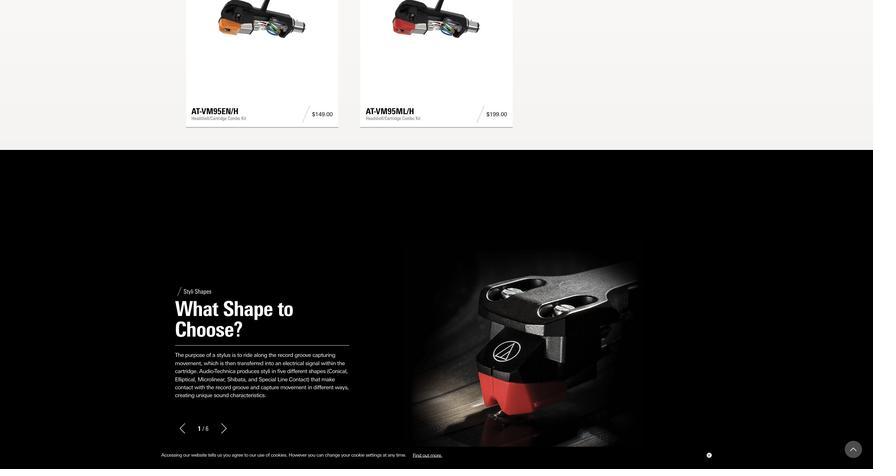 Task type: vqa. For each thing, say whether or not it's contained in the screenshot.
Next slide "image"
yes



Task type: describe. For each thing, give the bounding box(es) containing it.
(conical,
[[327, 368, 348, 375]]

then
[[225, 360, 236, 367]]

1 horizontal spatial the
[[269, 352, 276, 359]]

us
[[217, 453, 222, 458]]

make
[[322, 377, 335, 383]]

accessing our website tells us you agree to our use of cookies. however you can change your cookie settings at any time.
[[161, 453, 408, 458]]

1
[[198, 426, 201, 433]]

into
[[265, 360, 274, 367]]

cookie
[[351, 453, 365, 458]]

arrow up image
[[851, 447, 857, 453]]

$149.00
[[312, 111, 333, 118]]

shibata,
[[227, 377, 247, 383]]

to inside what shape to choose?
[[278, 297, 293, 322]]

the
[[175, 352, 184, 359]]

next slide image
[[219, 424, 229, 434]]

/
[[202, 426, 204, 433]]

styli shapes
[[184, 288, 212, 296]]

contact
[[175, 385, 193, 391]]

what shape to choose?
[[175, 297, 293, 342]]

0 horizontal spatial different
[[287, 368, 307, 375]]

1 vertical spatial and
[[250, 385, 259, 391]]

1 vertical spatial groove
[[232, 385, 249, 391]]

vm95en/h
[[202, 106, 239, 116]]

at- for vm95en/h
[[192, 106, 202, 116]]

elliptical,
[[175, 377, 196, 383]]

0 vertical spatial in
[[272, 368, 276, 375]]

of inside "the purpose of a stylus is to ride along the record groove capturing movement, which is then transferred into an electrical signal within the cartridge. audio-technica produces styli in five different shapes (conical, elliptical, microlinear, shibata, and special line contact) that make contact with the record groove and capture movement in different ways, creating unique sound characteristics."
[[206, 352, 211, 359]]

at
[[383, 453, 387, 458]]

2 vertical spatial to
[[244, 453, 248, 458]]

five
[[277, 368, 286, 375]]

an
[[275, 360, 281, 367]]

movement
[[281, 385, 306, 391]]

ways,
[[335, 385, 349, 391]]

capture
[[261, 385, 279, 391]]

1 vertical spatial is
[[220, 360, 224, 367]]

choose?
[[175, 318, 243, 342]]

divider line image for at-vm95en/h
[[300, 106, 312, 123]]

previous slide image
[[177, 424, 187, 434]]

website
[[191, 453, 207, 458]]

at vm95en/h image
[[192, 0, 333, 68]]

movement,
[[175, 360, 202, 367]]

out
[[423, 453, 429, 458]]

kit for vm95en/h
[[241, 116, 246, 121]]

transferred
[[237, 360, 264, 367]]

at-vm95ml/h headshell/cartridge combo kit
[[366, 106, 421, 121]]

cross image
[[708, 455, 710, 457]]

sound
[[214, 393, 229, 399]]

shapes
[[195, 288, 212, 296]]

2 our from the left
[[250, 453, 256, 458]]

cartridge.
[[175, 368, 198, 375]]

0 vertical spatial is
[[232, 352, 236, 359]]

1 vertical spatial in
[[308, 385, 312, 391]]

use
[[257, 453, 265, 458]]

find out more.
[[413, 453, 442, 458]]

unique
[[196, 393, 212, 399]]

within
[[321, 360, 336, 367]]

1 / 6
[[198, 426, 209, 433]]

any
[[388, 453, 395, 458]]

electrical
[[283, 360, 304, 367]]

agree
[[232, 453, 243, 458]]

microlinear,
[[198, 377, 226, 383]]

headshell/cartridge for vm95ml/h
[[366, 116, 401, 121]]

that
[[311, 377, 320, 383]]

stylus
[[217, 352, 231, 359]]



Task type: locate. For each thing, give the bounding box(es) containing it.
2 divider line image from the left
[[475, 106, 487, 123]]

record up sound
[[216, 385, 231, 391]]

0 vertical spatial record
[[278, 352, 293, 359]]

2 horizontal spatial to
[[278, 297, 293, 322]]

is up the then
[[232, 352, 236, 359]]

headshell/cartridge inside at-vm95ml/h headshell/cartridge combo kit
[[366, 116, 401, 121]]

1 headshell/cartridge from the left
[[192, 116, 227, 121]]

0 vertical spatial groove
[[295, 352, 311, 359]]

1 horizontal spatial different
[[314, 385, 334, 391]]

find out more. link
[[408, 450, 448, 461]]

at-vm95en/h headshell/cartridge combo kit
[[192, 106, 246, 121]]

more.
[[431, 453, 442, 458]]

in down that
[[308, 385, 312, 391]]

and
[[248, 377, 257, 383], [250, 385, 259, 391]]

the up (conical,
[[337, 360, 345, 367]]

0 vertical spatial different
[[287, 368, 307, 375]]

purpose
[[185, 352, 205, 359]]

combo for vm95en/h
[[228, 116, 240, 121]]

2 vertical spatial the
[[207, 385, 214, 391]]

the up into
[[269, 352, 276, 359]]

combo inside at-vm95ml/h headshell/cartridge combo kit
[[402, 116, 415, 121]]

2 headshell/cartridge from the left
[[366, 116, 401, 121]]

shapes
[[309, 368, 326, 375]]

tells
[[208, 453, 216, 458]]

0 horizontal spatial combo
[[228, 116, 240, 121]]

1 horizontal spatial our
[[250, 453, 256, 458]]

kit right vm95en/h
[[241, 116, 246, 121]]

record up 'an'
[[278, 352, 293, 359]]

at-
[[192, 106, 202, 116], [366, 106, 376, 116]]

0 horizontal spatial at-
[[192, 106, 202, 116]]

with
[[195, 385, 205, 391]]

combo for vm95ml/h
[[402, 116, 415, 121]]

headshell/cartridge for vm95en/h
[[192, 116, 227, 121]]

record
[[278, 352, 293, 359], [216, 385, 231, 391]]

at- inside at-vm95ml/h headshell/cartridge combo kit
[[366, 106, 376, 116]]

of right use
[[266, 453, 270, 458]]

in left five at the left of page
[[272, 368, 276, 375]]

audio-
[[199, 368, 215, 375]]

0 vertical spatial and
[[248, 377, 257, 383]]

2 you from the left
[[308, 453, 315, 458]]

in
[[272, 368, 276, 375], [308, 385, 312, 391]]

1 horizontal spatial kit
[[416, 116, 421, 121]]

at- for vm95ml/h
[[366, 106, 376, 116]]

2 at- from the left
[[366, 106, 376, 116]]

at vm95ml/h image
[[366, 0, 507, 68]]

of left a
[[206, 352, 211, 359]]

creating
[[175, 393, 195, 399]]

divider line image for at-vm95ml/h
[[475, 106, 487, 123]]

headshell/cartridge
[[192, 116, 227, 121], [366, 116, 401, 121]]

0 horizontal spatial headshell/cartridge
[[192, 116, 227, 121]]

kit inside at-vm95en/h headshell/cartridge combo kit
[[241, 116, 246, 121]]

your
[[341, 453, 350, 458]]

1 vertical spatial of
[[266, 453, 270, 458]]

2 combo from the left
[[402, 116, 415, 121]]

0 horizontal spatial record
[[216, 385, 231, 391]]

what
[[175, 297, 218, 322]]

accessing
[[161, 453, 182, 458]]

1 horizontal spatial at-
[[366, 106, 376, 116]]

shape
[[223, 297, 273, 322]]

1 horizontal spatial record
[[278, 352, 293, 359]]

contact)
[[289, 377, 309, 383]]

at- inside at-vm95en/h headshell/cartridge combo kit
[[192, 106, 202, 116]]

1 horizontal spatial in
[[308, 385, 312, 391]]

the
[[269, 352, 276, 359], [337, 360, 345, 367], [207, 385, 214, 391]]

capturing
[[313, 352, 335, 359]]

styli
[[261, 368, 270, 375]]

1 our from the left
[[183, 453, 190, 458]]

combo
[[228, 116, 240, 121], [402, 116, 415, 121]]

time.
[[396, 453, 407, 458]]

1 kit from the left
[[241, 116, 246, 121]]

characteristics.
[[230, 393, 266, 399]]

is
[[232, 352, 236, 359], [220, 360, 224, 367]]

you
[[223, 453, 231, 458], [308, 453, 315, 458]]

1 horizontal spatial to
[[244, 453, 248, 458]]

is down the stylus at bottom left
[[220, 360, 224, 367]]

which
[[204, 360, 219, 367]]

however
[[289, 453, 307, 458]]

1 horizontal spatial groove
[[295, 352, 311, 359]]

1 horizontal spatial combo
[[402, 116, 415, 121]]

the down microlinear,
[[207, 385, 214, 391]]

1 combo from the left
[[228, 116, 240, 121]]

0 vertical spatial of
[[206, 352, 211, 359]]

1 horizontal spatial divider line image
[[475, 106, 487, 123]]

ride
[[244, 352, 253, 359]]

0 horizontal spatial to
[[237, 352, 242, 359]]

different up contact)
[[287, 368, 307, 375]]

1 vertical spatial different
[[314, 385, 334, 391]]

special
[[259, 377, 276, 383]]

1 horizontal spatial you
[[308, 453, 315, 458]]

different down make
[[314, 385, 334, 391]]

divider line image
[[300, 106, 312, 123], [475, 106, 487, 123]]

groove up electrical on the left bottom of page
[[295, 352, 311, 359]]

kit inside at-vm95ml/h headshell/cartridge combo kit
[[416, 116, 421, 121]]

a
[[213, 352, 215, 359]]

0 horizontal spatial the
[[207, 385, 214, 391]]

produces
[[237, 368, 259, 375]]

change
[[325, 453, 340, 458]]

$199.00
[[487, 111, 507, 118]]

you right us
[[223, 453, 231, 458]]

of
[[206, 352, 211, 359], [266, 453, 270, 458]]

our left use
[[250, 453, 256, 458]]

0 horizontal spatial you
[[223, 453, 231, 458]]

kit for vm95ml/h
[[416, 116, 421, 121]]

kit
[[241, 116, 246, 121], [416, 116, 421, 121]]

our
[[183, 453, 190, 458], [250, 453, 256, 458]]

kit right the vm95ml/h
[[416, 116, 421, 121]]

0 horizontal spatial is
[[220, 360, 224, 367]]

6
[[206, 426, 209, 433]]

technica
[[215, 368, 236, 375]]

1 horizontal spatial is
[[232, 352, 236, 359]]

different
[[287, 368, 307, 375], [314, 385, 334, 391]]

2 horizontal spatial the
[[337, 360, 345, 367]]

to
[[278, 297, 293, 322], [237, 352, 242, 359], [244, 453, 248, 458]]

vm95ml/h
[[376, 106, 414, 116]]

1 vertical spatial to
[[237, 352, 242, 359]]

settings
[[366, 453, 382, 458]]

1 divider line image from the left
[[300, 106, 312, 123]]

find
[[413, 453, 422, 458]]

1 you from the left
[[223, 453, 231, 458]]

the purpose of a stylus is to ride along the record groove capturing movement, which is then transferred into an electrical signal within the cartridge. audio-technica produces styli in five different shapes (conical, elliptical, microlinear, shibata, and special line contact) that make contact with the record groove and capture movement in different ways, creating unique sound characteristics.
[[175, 352, 349, 399]]

1 vertical spatial record
[[216, 385, 231, 391]]

1 horizontal spatial headshell/cartridge
[[366, 116, 401, 121]]

0 horizontal spatial in
[[272, 368, 276, 375]]

signal
[[306, 360, 320, 367]]

headshell/cartridge inside at-vm95en/h headshell/cartridge combo kit
[[192, 116, 227, 121]]

our left website
[[183, 453, 190, 458]]

can
[[317, 453, 324, 458]]

combo inside at-vm95en/h headshell/cartridge combo kit
[[228, 116, 240, 121]]

1 at- from the left
[[192, 106, 202, 116]]

to inside "the purpose of a stylus is to ride along the record groove capturing movement, which is then transferred into an electrical signal within the cartridge. audio-technica produces styli in five different shapes (conical, elliptical, microlinear, shibata, and special line contact) that make contact with the record groove and capture movement in different ways, creating unique sound characteristics."
[[237, 352, 242, 359]]

0 vertical spatial the
[[269, 352, 276, 359]]

0 horizontal spatial groove
[[232, 385, 249, 391]]

1 horizontal spatial of
[[266, 453, 270, 458]]

0 vertical spatial to
[[278, 297, 293, 322]]

0 horizontal spatial of
[[206, 352, 211, 359]]

along
[[254, 352, 267, 359]]

cookies.
[[271, 453, 288, 458]]

styli
[[184, 288, 194, 296]]

and down produces
[[248, 377, 257, 383]]

line
[[278, 377, 288, 383]]

1 vertical spatial the
[[337, 360, 345, 367]]

2 kit from the left
[[416, 116, 421, 121]]

0 horizontal spatial our
[[183, 453, 190, 458]]

0 horizontal spatial kit
[[241, 116, 246, 121]]

groove down shibata,
[[232, 385, 249, 391]]

and up characteristics.
[[250, 385, 259, 391]]

you left 'can'
[[308, 453, 315, 458]]

0 horizontal spatial divider line image
[[300, 106, 312, 123]]

groove
[[295, 352, 311, 359], [232, 385, 249, 391]]



